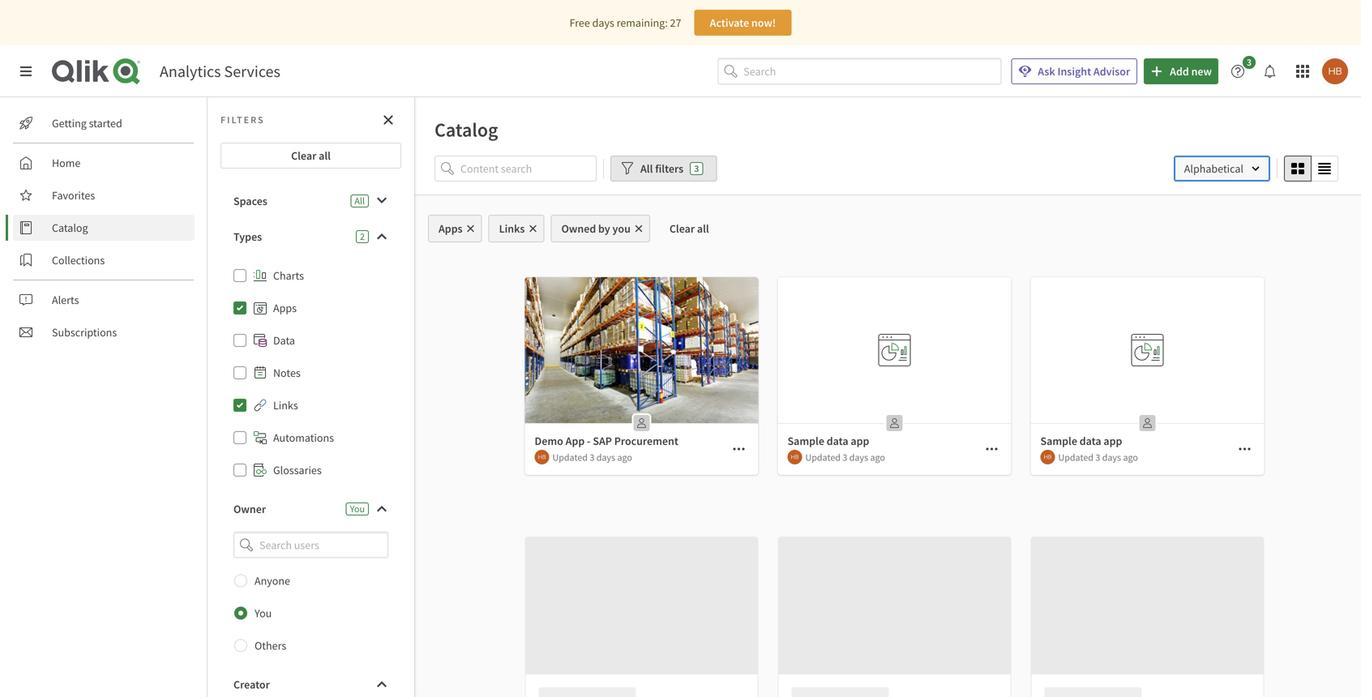 Task type: describe. For each thing, give the bounding box(es) containing it.
data
[[273, 333, 295, 348]]

1 vertical spatial links
[[273, 398, 298, 413]]

2 horizontal spatial howard brown image
[[1323, 58, 1349, 84]]

free
[[570, 15, 590, 30]]

more actions image for sample data app
[[986, 443, 999, 456]]

ago for more actions icon
[[1124, 451, 1139, 464]]

remaining:
[[617, 15, 668, 30]]

add
[[1170, 64, 1190, 79]]

alerts link
[[13, 287, 195, 313]]

links button
[[489, 215, 545, 242]]

favorites link
[[13, 182, 195, 208]]

days for howard brown image
[[597, 451, 616, 464]]

3 for sample data app more actions image
[[843, 451, 848, 464]]

1 horizontal spatial you
[[350, 503, 365, 515]]

sample data app for howard brown icon corresponding to sample data app more actions image
[[788, 434, 870, 448]]

creator button
[[221, 672, 401, 697]]

clear all for the left clear all "button"
[[291, 148, 331, 163]]

data for more actions icon
[[1080, 434, 1102, 448]]

owner option group
[[221, 565, 401, 662]]

howard brown element for sample data app more actions image personal element
[[788, 450, 803, 465]]

days for howard brown icon corresponding to sample data app more actions image
[[850, 451, 869, 464]]

ask
[[1038, 64, 1056, 79]]

automations
[[273, 431, 334, 445]]

clear all for the rightmost clear all "button"
[[670, 221, 709, 236]]

ago for sample data app more actions image
[[871, 451, 886, 464]]

-
[[587, 434, 591, 448]]

home
[[52, 156, 81, 170]]

creator
[[234, 678, 270, 692]]

apps button
[[428, 215, 482, 242]]

data for sample data app more actions image
[[827, 434, 849, 448]]

clear for the left clear all "button"
[[291, 148, 317, 163]]

days for more actions icon howard brown icon
[[1103, 451, 1122, 464]]

free days remaining: 27
[[570, 15, 682, 30]]

qlik sense app image
[[525, 277, 759, 423]]

activate
[[710, 15, 749, 30]]

now!
[[752, 15, 776, 30]]

all for all filters
[[641, 161, 653, 176]]

activate now!
[[710, 15, 776, 30]]

analytics services
[[160, 61, 280, 82]]

3 button
[[1225, 56, 1261, 84]]

sample data app for more actions icon howard brown icon
[[1041, 434, 1123, 448]]

charts
[[273, 268, 304, 283]]

subscriptions
[[52, 325, 117, 340]]

personal element for more actions icon
[[1135, 410, 1161, 436]]

collections link
[[13, 247, 195, 273]]

home link
[[13, 150, 195, 176]]

personal element for demo app - sap procurement's more actions image
[[629, 410, 655, 436]]

3 for more actions icon
[[1096, 451, 1101, 464]]

2
[[360, 230, 365, 243]]

2 updated 3 days ago from the left
[[806, 451, 886, 464]]

Search users text field
[[256, 532, 369, 558]]

1 updated 3 days ago from the left
[[553, 451, 633, 464]]

app for more actions icon
[[1104, 434, 1123, 448]]

howard brown image for more actions icon
[[1041, 450, 1056, 465]]

sample for sample data app more actions image
[[788, 434, 825, 448]]

sample for more actions icon
[[1041, 434, 1078, 448]]

0 horizontal spatial clear all button
[[221, 143, 401, 169]]

types
[[234, 230, 262, 244]]

filters
[[221, 114, 265, 126]]

ask insight advisor button
[[1012, 58, 1138, 84]]

howard brown image for sample data app more actions image
[[788, 450, 803, 465]]

links inside button
[[499, 221, 525, 236]]

owned
[[562, 221, 596, 236]]

analytics services element
[[160, 61, 280, 82]]

demo
[[535, 434, 564, 448]]

switch view group
[[1285, 156, 1339, 182]]

analytics
[[160, 61, 221, 82]]

catalog inside "navigation pane" element
[[52, 221, 88, 235]]

filters
[[655, 161, 684, 176]]

27
[[670, 15, 682, 30]]

3 inside filters "region"
[[694, 162, 699, 175]]



Task type: locate. For each thing, give the bounding box(es) containing it.
1 horizontal spatial clear all button
[[657, 215, 722, 242]]

close sidebar menu image
[[19, 65, 32, 78]]

howard brown element
[[535, 450, 549, 465], [788, 450, 803, 465], [1041, 450, 1056, 465]]

owner
[[234, 502, 266, 517]]

0 horizontal spatial all
[[355, 195, 365, 207]]

1 more actions image from the left
[[733, 443, 746, 456]]

all for the left clear all "button"
[[319, 148, 331, 163]]

2 more actions image from the left
[[986, 443, 999, 456]]

you inside owner option group
[[255, 606, 272, 621]]

personal element
[[629, 410, 655, 436], [882, 410, 908, 436], [1135, 410, 1161, 436]]

0 horizontal spatial clear
[[291, 148, 317, 163]]

owned by you button
[[551, 215, 650, 242]]

0 vertical spatial links
[[499, 221, 525, 236]]

0 horizontal spatial ago
[[618, 451, 633, 464]]

filters region
[[415, 152, 1362, 195]]

0 horizontal spatial updated
[[553, 451, 588, 464]]

all
[[641, 161, 653, 176], [355, 195, 365, 207]]

subscriptions link
[[13, 320, 195, 345]]

2 app from the left
[[1104, 434, 1123, 448]]

updated 3 days ago
[[553, 451, 633, 464], [806, 451, 886, 464], [1059, 451, 1139, 464]]

1 horizontal spatial sample
[[1041, 434, 1078, 448]]

navigation pane element
[[0, 104, 207, 352]]

by
[[599, 221, 610, 236]]

1 horizontal spatial sample data app
[[1041, 434, 1123, 448]]

0 horizontal spatial data
[[827, 434, 849, 448]]

sample data app
[[788, 434, 870, 448], [1041, 434, 1123, 448]]

spaces
[[234, 194, 268, 208]]

2 ago from the left
[[871, 451, 886, 464]]

1 horizontal spatial ago
[[871, 451, 886, 464]]

all inside filters "region"
[[641, 161, 653, 176]]

0 horizontal spatial updated 3 days ago
[[553, 451, 633, 464]]

Alphabetical field
[[1174, 156, 1271, 182]]

1 vertical spatial clear all button
[[657, 215, 722, 242]]

howard brown image
[[535, 450, 549, 465]]

1 horizontal spatial catalog
[[435, 118, 498, 142]]

app
[[566, 434, 585, 448]]

2 horizontal spatial ago
[[1124, 451, 1139, 464]]

2 sample from the left
[[1041, 434, 1078, 448]]

2 personal element from the left
[[882, 410, 908, 436]]

getting started
[[52, 116, 122, 131]]

links right apps button on the left top
[[499, 221, 525, 236]]

links down notes
[[273, 398, 298, 413]]

more actions image for demo app - sap procurement
[[733, 443, 746, 456]]

2 horizontal spatial updated 3 days ago
[[1059, 451, 1139, 464]]

1 horizontal spatial howard brown element
[[788, 450, 803, 465]]

1 vertical spatial all
[[355, 195, 365, 207]]

1 updated from the left
[[553, 451, 588, 464]]

clear all button
[[221, 143, 401, 169], [657, 215, 722, 242]]

add new
[[1170, 64, 1212, 79]]

you
[[350, 503, 365, 515], [255, 606, 272, 621]]

more actions image
[[1239, 443, 1252, 456]]

1 vertical spatial clear
[[670, 221, 695, 236]]

2 data from the left
[[1080, 434, 1102, 448]]

0 horizontal spatial howard brown image
[[788, 450, 803, 465]]

started
[[89, 116, 122, 131]]

0 vertical spatial clear all
[[291, 148, 331, 163]]

apps
[[439, 221, 463, 236], [273, 301, 297, 315]]

alerts
[[52, 293, 79, 307]]

more actions image
[[733, 443, 746, 456], [986, 443, 999, 456]]

1 personal element from the left
[[629, 410, 655, 436]]

insight
[[1058, 64, 1092, 79]]

activate now! link
[[695, 10, 792, 36]]

getting started link
[[13, 110, 195, 136]]

3 updated from the left
[[1059, 451, 1094, 464]]

you up others
[[255, 606, 272, 621]]

1 horizontal spatial howard brown image
[[1041, 450, 1056, 465]]

glossaries
[[273, 463, 322, 478]]

1 vertical spatial apps
[[273, 301, 297, 315]]

catalog link
[[13, 215, 195, 241]]

0 vertical spatial all
[[641, 161, 653, 176]]

2 horizontal spatial howard brown element
[[1041, 450, 1056, 465]]

1 sample data app from the left
[[788, 434, 870, 448]]

sap
[[593, 434, 612, 448]]

0 horizontal spatial apps
[[273, 301, 297, 315]]

you up search users text box on the left of the page
[[350, 503, 365, 515]]

all
[[319, 148, 331, 163], [697, 221, 709, 236]]

1 horizontal spatial links
[[499, 221, 525, 236]]

new
[[1192, 64, 1212, 79]]

services
[[224, 61, 280, 82]]

procurement
[[615, 434, 679, 448]]

1 data from the left
[[827, 434, 849, 448]]

1 horizontal spatial all
[[697, 221, 709, 236]]

3 updated 3 days ago from the left
[[1059, 451, 1139, 464]]

0 horizontal spatial sample data app
[[788, 434, 870, 448]]

clear all button down 'filters'
[[657, 215, 722, 242]]

3 personal element from the left
[[1135, 410, 1161, 436]]

0 vertical spatial catalog
[[435, 118, 498, 142]]

3 howard brown element from the left
[[1041, 450, 1056, 465]]

3 for demo app - sap procurement's more actions image
[[590, 451, 595, 464]]

ask insight advisor
[[1038, 64, 1131, 79]]

0 horizontal spatial links
[[273, 398, 298, 413]]

2 sample data app from the left
[[1041, 434, 1123, 448]]

ago for demo app - sap procurement's more actions image
[[618, 451, 633, 464]]

add new button
[[1144, 58, 1219, 84]]

others
[[255, 639, 286, 653]]

days
[[593, 15, 615, 30], [597, 451, 616, 464], [850, 451, 869, 464], [1103, 451, 1122, 464]]

apps up 'data'
[[273, 301, 297, 315]]

0 horizontal spatial all
[[319, 148, 331, 163]]

howard brown image
[[1323, 58, 1349, 84], [788, 450, 803, 465], [1041, 450, 1056, 465]]

1 horizontal spatial apps
[[439, 221, 463, 236]]

clear for the rightmost clear all "button"
[[670, 221, 695, 236]]

0 vertical spatial clear
[[291, 148, 317, 163]]

links
[[499, 221, 525, 236], [273, 398, 298, 413]]

apps left "links" button
[[439, 221, 463, 236]]

1 horizontal spatial app
[[1104, 434, 1123, 448]]

advisor
[[1094, 64, 1131, 79]]

updated for howard brown icon corresponding to sample data app more actions image
[[806, 451, 841, 464]]

Content search text field
[[461, 156, 597, 182]]

clear
[[291, 148, 317, 163], [670, 221, 695, 236]]

howard brown element for demo app - sap procurement's more actions image's personal element
[[535, 450, 549, 465]]

all filters
[[641, 161, 684, 176]]

howard brown element for more actions icon personal element
[[1041, 450, 1056, 465]]

0 horizontal spatial howard brown element
[[535, 450, 549, 465]]

0 horizontal spatial more actions image
[[733, 443, 746, 456]]

2 howard brown element from the left
[[788, 450, 803, 465]]

1 horizontal spatial updated
[[806, 451, 841, 464]]

favorites
[[52, 188, 95, 203]]

data
[[827, 434, 849, 448], [1080, 434, 1102, 448]]

notes
[[273, 366, 301, 380]]

anyone
[[255, 574, 290, 588]]

Search text field
[[744, 58, 1002, 85]]

2 horizontal spatial personal element
[[1135, 410, 1161, 436]]

0 vertical spatial all
[[319, 148, 331, 163]]

catalog
[[435, 118, 498, 142], [52, 221, 88, 235]]

1 horizontal spatial data
[[1080, 434, 1102, 448]]

getting
[[52, 116, 87, 131]]

demo app - sap procurement
[[535, 434, 679, 448]]

you
[[613, 221, 631, 236]]

updated
[[553, 451, 588, 464], [806, 451, 841, 464], [1059, 451, 1094, 464]]

1 vertical spatial you
[[255, 606, 272, 621]]

app
[[851, 434, 870, 448], [1104, 434, 1123, 448]]

sample
[[788, 434, 825, 448], [1041, 434, 1078, 448]]

1 sample from the left
[[788, 434, 825, 448]]

owned by you
[[562, 221, 631, 236]]

collections
[[52, 253, 105, 268]]

0 vertical spatial clear all button
[[221, 143, 401, 169]]

alphabetical
[[1185, 161, 1244, 176]]

personal element for sample data app more actions image
[[882, 410, 908, 436]]

0 horizontal spatial sample
[[788, 434, 825, 448]]

0 vertical spatial apps
[[439, 221, 463, 236]]

None field
[[221, 532, 401, 558]]

catalog down 'favorites'
[[52, 221, 88, 235]]

0 horizontal spatial you
[[255, 606, 272, 621]]

apps inside apps button
[[439, 221, 463, 236]]

0 horizontal spatial catalog
[[52, 221, 88, 235]]

1 vertical spatial catalog
[[52, 221, 88, 235]]

all for the rightmost clear all "button"
[[697, 221, 709, 236]]

2 horizontal spatial updated
[[1059, 451, 1094, 464]]

1 horizontal spatial clear
[[670, 221, 695, 236]]

ago
[[618, 451, 633, 464], [871, 451, 886, 464], [1124, 451, 1139, 464]]

all for all
[[355, 195, 365, 207]]

0 horizontal spatial clear all
[[291, 148, 331, 163]]

1 horizontal spatial updated 3 days ago
[[806, 451, 886, 464]]

all left 'filters'
[[641, 161, 653, 176]]

3 ago from the left
[[1124, 451, 1139, 464]]

1 howard brown element from the left
[[535, 450, 549, 465]]

3 inside the 3 dropdown button
[[1247, 56, 1252, 69]]

searchbar element
[[718, 58, 1002, 85]]

1 vertical spatial clear all
[[670, 221, 709, 236]]

2 updated from the left
[[806, 451, 841, 464]]

catalog up content search text field
[[435, 118, 498, 142]]

app for sample data app more actions image
[[851, 434, 870, 448]]

0 vertical spatial you
[[350, 503, 365, 515]]

all up 2
[[355, 195, 365, 207]]

0 horizontal spatial app
[[851, 434, 870, 448]]

1 horizontal spatial personal element
[[882, 410, 908, 436]]

1 horizontal spatial more actions image
[[986, 443, 999, 456]]

0 horizontal spatial personal element
[[629, 410, 655, 436]]

1 app from the left
[[851, 434, 870, 448]]

updated for howard brown image
[[553, 451, 588, 464]]

1 horizontal spatial all
[[641, 161, 653, 176]]

clear all
[[291, 148, 331, 163], [670, 221, 709, 236]]

1 ago from the left
[[618, 451, 633, 464]]

updated for more actions icon howard brown icon
[[1059, 451, 1094, 464]]

1 horizontal spatial clear all
[[670, 221, 709, 236]]

clear all button up spaces
[[221, 143, 401, 169]]

3
[[1247, 56, 1252, 69], [694, 162, 699, 175], [590, 451, 595, 464], [843, 451, 848, 464], [1096, 451, 1101, 464]]

1 vertical spatial all
[[697, 221, 709, 236]]



Task type: vqa. For each thing, say whether or not it's contained in the screenshot.
Owned by you button
yes



